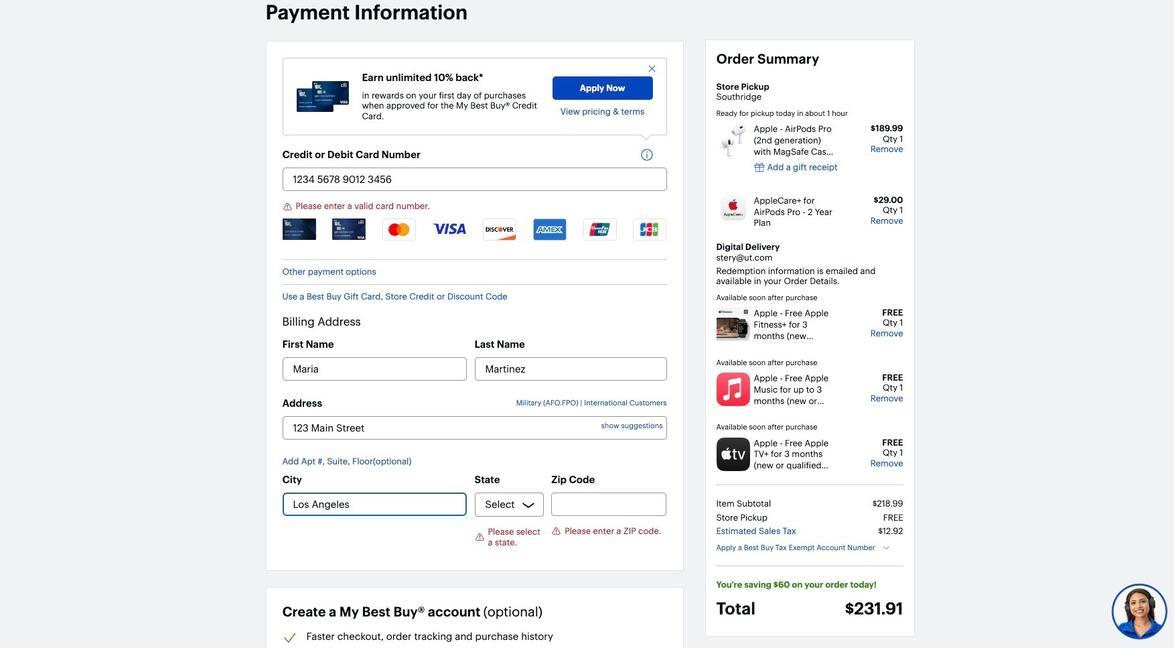 Task type: vqa. For each thing, say whether or not it's contained in the screenshot.
My Best Buy Credit Card Image
yes



Task type: describe. For each thing, give the bounding box(es) containing it.
discover image
[[483, 218, 517, 241]]

union pay image
[[583, 218, 617, 241]]

mastercard image
[[383, 218, 416, 241]]

amex image
[[533, 218, 567, 241]]

my best buy credit card image
[[297, 81, 349, 112]]



Task type: locate. For each thing, give the bounding box(es) containing it.
1 my best buy card image from the left
[[282, 218, 316, 240]]

1 horizontal spatial error image
[[552, 526, 562, 536]]

0 horizontal spatial my best buy card image
[[282, 218, 316, 240]]

None field
[[282, 416, 667, 440]]

2 my best buy card image from the left
[[333, 218, 366, 240]]

best buy help human beacon image
[[1111, 583, 1168, 640]]

close image
[[647, 63, 657, 73]]

jcb image
[[634, 218, 667, 241]]

1 horizontal spatial my best buy card image
[[333, 218, 366, 240]]

my best buy card image down error icon
[[282, 218, 316, 240]]

list
[[282, 218, 667, 253]]

visa image
[[433, 218, 466, 235]]

error image
[[282, 201, 293, 212]]

None text field
[[282, 168, 667, 191], [475, 358, 667, 381], [282, 168, 667, 191], [475, 358, 667, 381]]

my best buy card image
[[282, 218, 316, 240], [333, 218, 366, 240]]

None text field
[[282, 358, 467, 381], [282, 493, 467, 516], [552, 493, 667, 516], [282, 358, 467, 381], [282, 493, 467, 516], [552, 493, 667, 516]]

information image
[[640, 148, 660, 162]]

my best buy card image left mastercard image at the left top of the page
[[333, 218, 366, 240]]

error image
[[552, 526, 562, 536], [475, 532, 485, 542]]

0 horizontal spatial error image
[[475, 532, 485, 542]]



